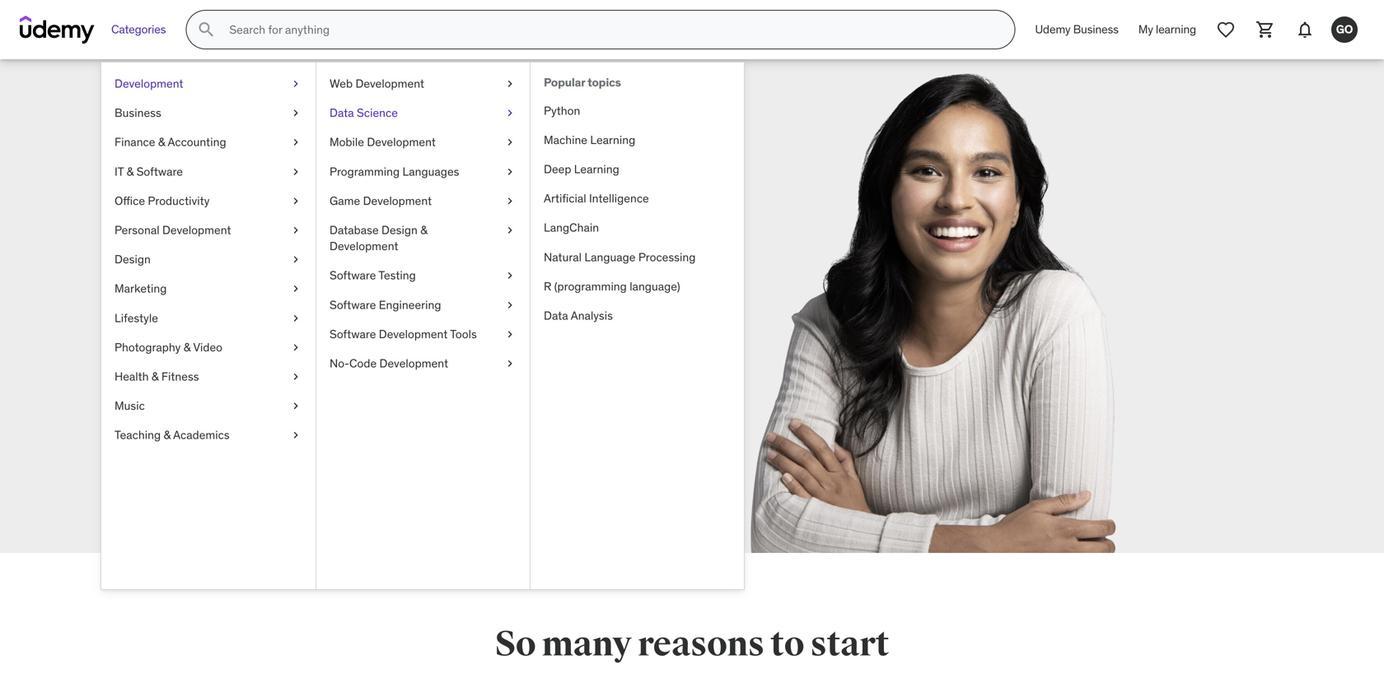 Task type: locate. For each thing, give the bounding box(es) containing it.
learning up artificial intelligence
[[574, 162, 619, 177]]

so
[[495, 624, 536, 667]]

development link
[[101, 69, 316, 99]]

xsmall image for mobile development
[[503, 134, 517, 151]]

software up code
[[330, 327, 376, 342]]

software for software development tools
[[330, 327, 376, 342]]

wishlist image
[[1216, 20, 1236, 40]]

1 horizontal spatial design
[[382, 223, 418, 238]]

development down the categories dropdown button
[[115, 76, 183, 91]]

code
[[349, 356, 377, 371]]

xsmall image inside the health & fitness link
[[289, 369, 302, 385]]

marketing link
[[101, 275, 316, 304]]

& for academics
[[164, 428, 171, 443]]

software
[[136, 164, 183, 179], [330, 268, 376, 283], [330, 298, 376, 313], [330, 327, 376, 342]]

xsmall image for photography & video
[[289, 340, 302, 356]]

development down programming languages
[[363, 194, 432, 208]]

reasons
[[638, 624, 764, 667]]

0 vertical spatial learning
[[590, 133, 636, 147]]

mobile
[[330, 135, 364, 150]]

xsmall image inside business link
[[289, 105, 302, 121]]

xsmall image inside marketing link
[[289, 281, 302, 297]]

development down database
[[330, 239, 398, 254]]

xsmall image for game development
[[503, 193, 517, 209]]

xsmall image for it & software
[[289, 164, 302, 180]]

video
[[193, 340, 222, 355]]

it & software
[[115, 164, 183, 179]]

learning down the python link
[[590, 133, 636, 147]]

get started
[[290, 375, 359, 392]]

development inside database design & development
[[330, 239, 398, 254]]

teach
[[314, 206, 421, 258]]

data
[[330, 106, 354, 120], [544, 309, 568, 323]]

xsmall image for personal development
[[289, 222, 302, 239]]

software development tools
[[330, 327, 477, 342]]

language
[[585, 250, 636, 265]]

udemy image
[[20, 16, 95, 44]]

deep learning
[[544, 162, 619, 177]]

submit search image
[[196, 20, 216, 40]]

xsmall image for office productivity
[[289, 193, 302, 209]]

xsmall image inside programming languages link
[[503, 164, 517, 180]]

xsmall image inside the data science link
[[503, 105, 517, 121]]

xsmall image inside "personal development" "link"
[[289, 222, 302, 239]]

it & software link
[[101, 157, 316, 187]]

mobile development
[[330, 135, 436, 150]]

python link
[[531, 96, 744, 126]]

r (programming language) link
[[531, 272, 744, 302]]

lifestyle
[[115, 311, 158, 326]]

xsmall image inside mobile development link
[[503, 134, 517, 151]]

xsmall image inside design link
[[289, 252, 302, 268]]

0 horizontal spatial design
[[115, 252, 151, 267]]

xsmall image inside teaching & academics link
[[289, 428, 302, 444]]

xsmall image inside software testing link
[[503, 268, 517, 284]]

xsmall image for software testing
[[503, 268, 517, 284]]

database
[[330, 223, 379, 238]]

software up and
[[330, 268, 376, 283]]

business right 'udemy' at the top right of page
[[1073, 22, 1119, 37]]

learning
[[1156, 22, 1196, 37]]

go link
[[1325, 10, 1365, 49]]

natural language processing
[[544, 250, 696, 265]]

xsmall image inside office productivity link
[[289, 193, 302, 209]]

& left video
[[184, 340, 191, 355]]

1 vertical spatial data
[[544, 309, 568, 323]]

xsmall image inside software development tools link
[[503, 327, 517, 343]]

development down office productivity link
[[162, 223, 231, 238]]

personal
[[115, 223, 160, 238]]

& down "game development" link
[[420, 223, 428, 238]]

xsmall image
[[289, 105, 302, 121], [503, 105, 517, 121], [289, 134, 302, 151], [289, 164, 302, 180], [503, 193, 517, 209], [289, 222, 302, 239], [503, 222, 517, 239], [503, 268, 517, 284], [503, 297, 517, 313], [289, 310, 302, 327], [289, 340, 302, 356], [503, 356, 517, 372], [289, 369, 302, 385], [289, 428, 302, 444]]

r
[[544, 279, 552, 294]]

xsmall image inside database design & development link
[[503, 222, 517, 239]]

teaching & academics
[[115, 428, 230, 443]]

lives
[[193, 330, 224, 350]]

xsmall image inside finance & accounting link
[[289, 134, 302, 151]]

& right health
[[152, 370, 159, 384]]

marketing
[[115, 282, 167, 296]]

fitness
[[161, 370, 199, 384]]

xsmall image for programming languages
[[503, 164, 517, 180]]

design down game development
[[382, 223, 418, 238]]

deep learning link
[[531, 155, 744, 184]]

development down engineering
[[379, 327, 448, 342]]

database design & development link
[[316, 216, 530, 261]]

0 horizontal spatial data
[[330, 106, 354, 120]]

udemy
[[1035, 22, 1071, 37]]

with
[[193, 252, 280, 303]]

xsmall image inside no-code development link
[[503, 356, 517, 372]]

accounting
[[168, 135, 226, 150]]

business
[[1073, 22, 1119, 37], [115, 106, 161, 120]]

0 vertical spatial business
[[1073, 22, 1119, 37]]

0 vertical spatial data
[[330, 106, 354, 120]]

1 vertical spatial learning
[[574, 162, 619, 177]]

software up office productivity
[[136, 164, 183, 179]]

business up the 'finance'
[[115, 106, 161, 120]]

software for software testing
[[330, 268, 376, 283]]

finance
[[115, 135, 155, 150]]

it
[[115, 164, 124, 179]]

software down software testing
[[330, 298, 376, 313]]

xsmall image inside it & software "link"
[[289, 164, 302, 180]]

analysis
[[571, 309, 613, 323]]

tools
[[450, 327, 477, 342]]

0 vertical spatial design
[[382, 223, 418, 238]]

finance & accounting link
[[101, 128, 316, 157]]

academics
[[173, 428, 230, 443]]

xsmall image for software development tools
[[503, 327, 517, 343]]

data down r
[[544, 309, 568, 323]]

& right teaching
[[164, 428, 171, 443]]

0 horizontal spatial business
[[115, 106, 161, 120]]

photography & video link
[[101, 333, 316, 363]]

music
[[115, 399, 145, 414]]

xsmall image inside web development "link"
[[503, 76, 517, 92]]

my learning
[[1139, 22, 1196, 37]]

lifestyle link
[[101, 304, 316, 333]]

& inside database design & development
[[420, 223, 428, 238]]

design down personal
[[115, 252, 151, 267]]

1 horizontal spatial business
[[1073, 22, 1119, 37]]

languages
[[403, 164, 459, 179]]

software testing link
[[316, 261, 530, 291]]

xsmall image inside lifestyle link
[[289, 310, 302, 327]]

data for data science
[[330, 106, 354, 120]]

1 horizontal spatial data
[[544, 309, 568, 323]]

xsmall image
[[289, 76, 302, 92], [503, 76, 517, 92], [503, 134, 517, 151], [503, 164, 517, 180], [289, 193, 302, 209], [289, 252, 302, 268], [289, 281, 302, 297], [503, 327, 517, 343], [289, 398, 302, 415]]

& right it
[[127, 164, 134, 179]]

data analysis link
[[531, 302, 744, 331]]

finance & accounting
[[115, 135, 226, 150]]

data down web
[[330, 106, 354, 120]]

own
[[346, 330, 375, 350]]

design inside database design & development
[[382, 223, 418, 238]]

xsmall image for development
[[289, 76, 302, 92]]

xsmall image inside software engineering link
[[503, 297, 517, 313]]

machine learning
[[544, 133, 636, 147]]

udemy business
[[1035, 22, 1119, 37]]

xsmall image inside photography & video link
[[289, 340, 302, 356]]

xsmall image for web development
[[503, 76, 517, 92]]

langchain
[[544, 221, 599, 235]]

my learning link
[[1129, 10, 1206, 49]]

so many reasons to start
[[495, 624, 889, 667]]

& right the 'finance'
[[158, 135, 165, 150]]

design link
[[101, 245, 316, 275]]

& inside "link"
[[127, 164, 134, 179]]

xsmall image inside "game development" link
[[503, 193, 517, 209]]

xsmall image for marketing
[[289, 281, 302, 297]]

no-
[[330, 356, 349, 371]]

game development link
[[316, 187, 530, 216]]

xsmall image inside development link
[[289, 76, 302, 92]]

& for accounting
[[158, 135, 165, 150]]

an
[[255, 308, 272, 328]]

xsmall image inside music link
[[289, 398, 302, 415]]

xsmall image for music
[[289, 398, 302, 415]]

language)
[[630, 279, 680, 294]]



Task type: vqa. For each thing, say whether or not it's contained in the screenshot.
CAMS
no



Task type: describe. For each thing, give the bounding box(es) containing it.
us
[[288, 252, 332, 303]]

xsmall image for software engineering
[[503, 297, 517, 313]]

learning for machine learning
[[590, 133, 636, 147]]

notifications image
[[1295, 20, 1315, 40]]

web
[[330, 76, 353, 91]]

machine learning link
[[531, 126, 744, 155]]

health
[[115, 370, 149, 384]]

deep
[[544, 162, 571, 177]]

my
[[1139, 22, 1153, 37]]

machine
[[544, 133, 588, 147]]

software for software engineering
[[330, 298, 376, 313]]

no-code development
[[330, 356, 448, 371]]

programming
[[330, 164, 400, 179]]

teaching & academics link
[[101, 421, 316, 450]]

come
[[193, 206, 306, 258]]

r (programming language)
[[544, 279, 680, 294]]

xsmall image for teaching & academics
[[289, 428, 302, 444]]

software testing
[[330, 268, 416, 283]]

(programming
[[554, 279, 627, 294]]

popular topics
[[544, 75, 621, 90]]

xsmall image for database design & development
[[503, 222, 517, 239]]

data science link
[[316, 99, 530, 128]]

xsmall image for lifestyle
[[289, 310, 302, 327]]

personal development link
[[101, 216, 316, 245]]

software engineering link
[[316, 291, 530, 320]]

including
[[245, 330, 309, 350]]

xsmall image for business
[[289, 105, 302, 121]]

teaching
[[115, 428, 161, 443]]

your
[[313, 330, 343, 350]]

to
[[771, 624, 804, 667]]

change
[[377, 308, 428, 328]]

development down software development tools link
[[379, 356, 448, 371]]

and
[[347, 308, 373, 328]]

health & fitness
[[115, 370, 199, 384]]

get
[[290, 375, 312, 392]]

office productivity link
[[101, 187, 316, 216]]

natural language processing link
[[531, 243, 744, 272]]

1 vertical spatial business
[[115, 106, 161, 120]]

& for video
[[184, 340, 191, 355]]

game
[[330, 194, 360, 208]]

natural
[[544, 250, 582, 265]]

office
[[115, 194, 145, 208]]

xsmall image for data science
[[503, 105, 517, 121]]

productivity
[[148, 194, 210, 208]]

instructor
[[275, 308, 343, 328]]

Search for anything text field
[[226, 16, 995, 44]]

testing
[[378, 268, 416, 283]]

development up science on the left top of page
[[356, 76, 424, 91]]

database design & development
[[330, 223, 428, 254]]

personal development
[[115, 223, 231, 238]]

& for software
[[127, 164, 134, 179]]

artificial intelligence
[[544, 191, 649, 206]]

—
[[228, 330, 241, 350]]

development up programming languages
[[367, 135, 436, 150]]

xsmall image for no-code development
[[503, 356, 517, 372]]

web development link
[[316, 69, 530, 99]]

categories button
[[101, 10, 176, 49]]

artificial intelligence link
[[531, 184, 744, 214]]

xsmall image for health & fitness
[[289, 369, 302, 385]]

artificial
[[544, 191, 586, 206]]

processing
[[638, 250, 696, 265]]

no-code development link
[[316, 349, 530, 379]]

1 vertical spatial design
[[115, 252, 151, 267]]

music link
[[101, 392, 316, 421]]

mobile development link
[[316, 128, 530, 157]]

programming languages
[[330, 164, 459, 179]]

get started link
[[193, 364, 456, 404]]

data science element
[[530, 63, 744, 590]]

game development
[[330, 194, 432, 208]]

science
[[357, 106, 398, 120]]

learning for deep learning
[[574, 162, 619, 177]]

photography & video
[[115, 340, 222, 355]]

topics
[[588, 75, 621, 90]]

engineering
[[379, 298, 441, 313]]

health & fitness link
[[101, 363, 316, 392]]

udemy business link
[[1025, 10, 1129, 49]]

data for data analysis
[[544, 309, 568, 323]]

data analysis
[[544, 309, 613, 323]]

programming languages link
[[316, 157, 530, 187]]

software inside "link"
[[136, 164, 183, 179]]

photography
[[115, 340, 181, 355]]

software development tools link
[[316, 320, 530, 349]]

popular
[[544, 75, 585, 90]]

become
[[193, 308, 251, 328]]

xsmall image for finance & accounting
[[289, 134, 302, 151]]

categories
[[111, 22, 166, 37]]

shopping cart with 0 items image
[[1256, 20, 1276, 40]]

intelligence
[[589, 191, 649, 206]]

python
[[544, 103, 580, 118]]

xsmall image for design
[[289, 252, 302, 268]]

started
[[315, 375, 359, 392]]

& for fitness
[[152, 370, 159, 384]]



